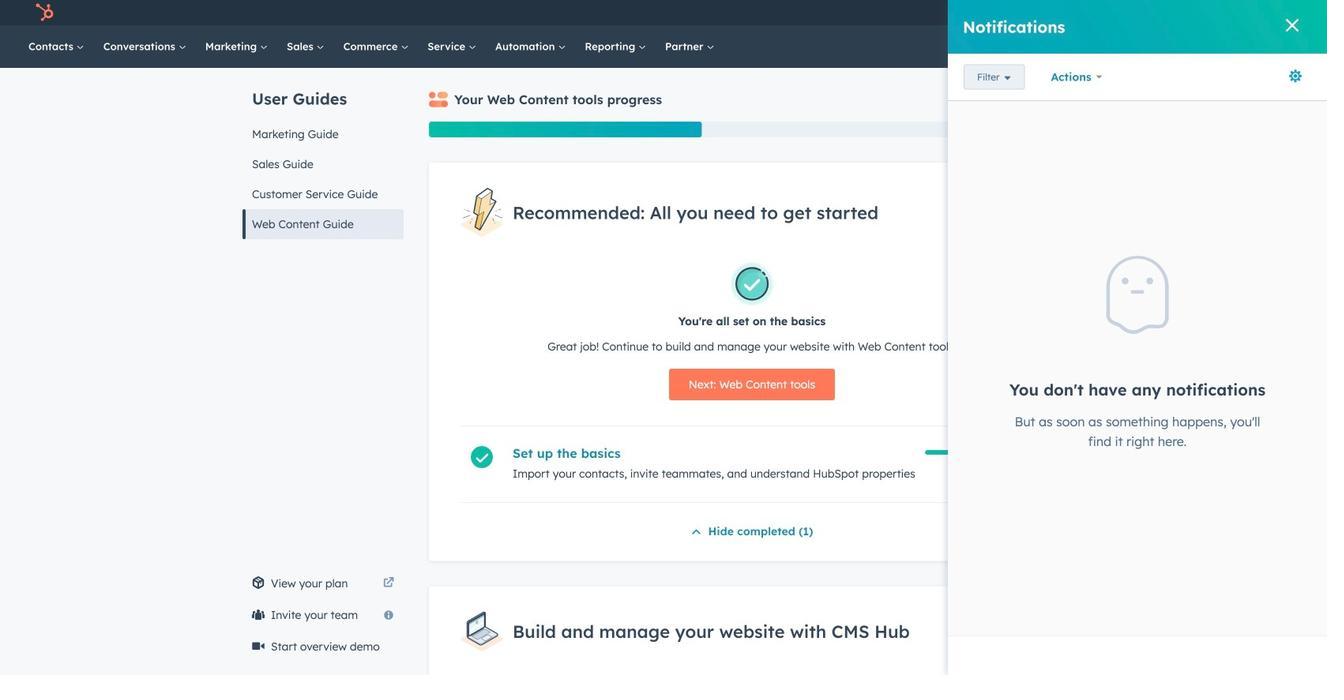 Task type: vqa. For each thing, say whether or not it's contained in the screenshot.
From
no



Task type: locate. For each thing, give the bounding box(es) containing it.
link opens in a new window image
[[383, 575, 394, 594], [383, 579, 394, 590]]

progress bar
[[429, 122, 702, 138]]

user guides element
[[243, 68, 404, 240]]

2 link opens in a new window image from the top
[[383, 579, 394, 590]]

1 link opens in a new window image from the top
[[383, 575, 394, 594]]

menu
[[1012, 0, 1309, 25]]



Task type: describe. For each thing, give the bounding box(es) containing it.
[object object] complete progress bar
[[926, 451, 1014, 455]]

gary orlando image
[[1248, 6, 1262, 20]]

Search HubSpot search field
[[1106, 33, 1273, 60]]

marketplaces image
[[1129, 7, 1143, 21]]



